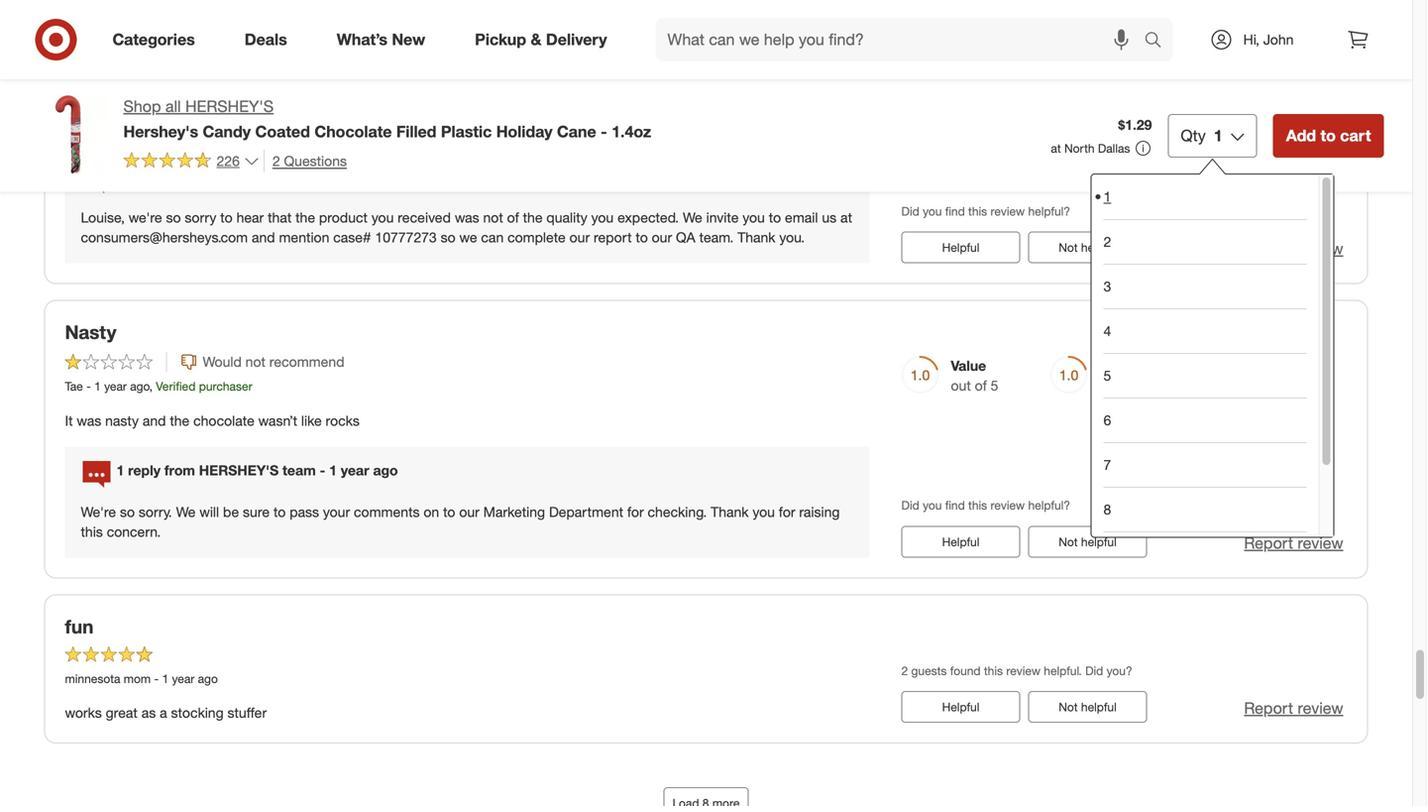 Task type: locate. For each thing, give the bounding box(es) containing it.
1 vertical spatial at
[[841, 209, 853, 226]]

hershey's up be
[[199, 462, 279, 479]]

2 vertical spatial report
[[1245, 699, 1294, 718]]

report review button for nasty
[[1245, 532, 1344, 554]]

0 vertical spatial report review
[[1245, 239, 1344, 258]]

new
[[392, 30, 426, 49]]

ago
[[158, 85, 178, 99], [373, 167, 398, 185], [130, 379, 149, 394], [373, 462, 398, 479], [198, 671, 218, 686]]

2 down coated
[[273, 152, 280, 169]]

did right us
[[902, 204, 920, 218]]

did right raising
[[902, 498, 920, 513]]

1 not from the top
[[1059, 240, 1078, 255]]

helpful button
[[902, 231, 1021, 263], [902, 526, 1021, 558], [902, 691, 1021, 723]]

i left 'can't'
[[474, 117, 477, 135]]

1 horizontal spatial 2
[[902, 663, 908, 678]]

not inside louise, we're so sorry to hear that the product you received was not of the quality you expected. we invite you to email us at consumers@hersheys.com and mention case# 10777273 so we can complete our report to our qa team. thank you.
[[483, 209, 503, 226]]

1 vertical spatial helpful?
[[1029, 498, 1071, 513]]

my
[[325, 117, 343, 135]]

1 helpful? from the top
[[1029, 204, 1071, 218]]

to
[[1321, 126, 1336, 145], [220, 209, 233, 226], [769, 209, 781, 226], [636, 228, 648, 246], [274, 503, 286, 520], [443, 503, 456, 520]]

0 vertical spatial thank
[[738, 228, 776, 246]]

not helpful down helpful.
[[1059, 700, 1117, 715]]

2 report review from the top
[[1245, 533, 1344, 553]]

helpful for dusty looking
[[1082, 240, 1117, 255]]

shop
[[123, 97, 161, 116]]

1 vertical spatial so
[[441, 228, 456, 246]]

1 vertical spatial was
[[77, 412, 101, 429]]

0 horizontal spatial value out of 5
[[951, 357, 999, 394]]

, up it was nasty and the chocolate wasn't like rocks
[[149, 379, 153, 394]]

and right nasty on the bottom of page
[[143, 412, 166, 429]]

reply for nasty
[[128, 462, 161, 479]]

0 horizontal spatial at
[[841, 209, 853, 226]]

1 report from the top
[[1245, 239, 1294, 258]]

quality down 4
[[1100, 357, 1147, 374]]

1 horizontal spatial quality out of 5
[[1100, 357, 1148, 394]]

dirty.
[[180, 117, 209, 135]]

pickup & delivery link
[[458, 18, 632, 61]]

&
[[531, 30, 542, 49]]

1 not helpful from the top
[[1059, 240, 1117, 255]]

not for nasty
[[1059, 534, 1078, 549]]

1 helpful button from the top
[[902, 231, 1021, 263]]

you.
[[780, 228, 805, 246]]

they look old and dirty. i bought them for my neighbors child and i can't give him that.
[[65, 117, 597, 135]]

sorry
[[185, 209, 217, 226]]

2 reply from the top
[[128, 462, 161, 479]]

1 vertical spatial not
[[1059, 534, 1078, 549]]

2 vertical spatial 2
[[902, 663, 908, 678]]

0 vertical spatial we
[[683, 209, 703, 226]]

sorry.
[[139, 503, 172, 520]]

0 vertical spatial helpful button
[[902, 231, 1021, 263]]

from up sorry.
[[164, 462, 195, 479]]

hershey's up the hear at the left top of the page
[[199, 167, 279, 185]]

not helpful button down 8
[[1029, 526, 1148, 558]]

team for nasty
[[283, 462, 316, 479]]

1 right qty
[[1214, 126, 1223, 145]]

1 not helpful button from the top
[[1029, 231, 1148, 263]]

1 1 reply from hershey's team - 1 year ago from the top
[[117, 167, 398, 185]]

quality out of 5 up the 6
[[1100, 357, 1148, 394]]

report for nasty
[[1245, 533, 1294, 553]]

you
[[923, 204, 942, 218], [372, 209, 394, 226], [592, 209, 614, 226], [743, 209, 765, 226], [923, 498, 942, 513], [753, 503, 775, 520]]

so up consumers@hersheys.com
[[166, 209, 181, 226]]

1 team from the top
[[283, 167, 316, 185]]

2 vertical spatial report review button
[[1245, 697, 1344, 720]]

1 vertical spatial team
[[283, 462, 316, 479]]

them
[[269, 117, 300, 135]]

reply
[[128, 167, 161, 185], [128, 462, 161, 479]]

our left qa
[[652, 228, 672, 246]]

-
[[115, 85, 119, 99], [601, 122, 607, 141], [320, 167, 326, 185], [86, 379, 91, 394], [320, 462, 326, 479], [154, 671, 159, 686]]

so left we
[[441, 228, 456, 246]]

helpful.
[[1044, 663, 1083, 678]]

1 vertical spatial thank
[[711, 503, 749, 520]]

- up product
[[320, 167, 326, 185]]

1 vertical spatial 1 reply from hershey's team - 1 year ago
[[117, 462, 398, 479]]

2 helpful button from the top
[[902, 526, 1021, 558]]

2 vertical spatial helpful
[[943, 700, 980, 715]]

and down the hear at the left top of the page
[[252, 228, 275, 246]]

2 horizontal spatial quality
[[1100, 357, 1147, 374]]

they
[[65, 117, 95, 135]]

0 vertical spatial helpful
[[1082, 240, 1117, 255]]

team up pass in the left bottom of the page
[[283, 462, 316, 479]]

hershey's for dusty looking
[[199, 167, 279, 185]]

1 up "louise,"
[[117, 167, 124, 185]]

1 right r on the top left of the page
[[123, 85, 129, 99]]

to right on
[[443, 503, 456, 520]]

0 vertical spatial value out of 5
[[1100, 63, 1148, 100]]

we left will
[[176, 503, 196, 520]]

3 helpful button from the top
[[902, 691, 1021, 723]]

6
[[1104, 411, 1112, 429]]

0 vertical spatial report
[[1245, 239, 1294, 258]]

0 vertical spatial 1 reply from hershey's team - 1 year ago
[[117, 167, 398, 185]]

pickup
[[475, 30, 527, 49]]

1 vertical spatial we
[[176, 503, 196, 520]]

on
[[424, 503, 439, 520]]

reply for dusty looking
[[128, 167, 161, 185]]

0 vertical spatial ,
[[178, 85, 181, 99]]

1 vertical spatial not helpful button
[[1029, 526, 1148, 558]]

reply up we're
[[128, 167, 161, 185]]

not helpful down 8
[[1059, 534, 1117, 549]]

2 up 3
[[1104, 233, 1112, 250]]

0 vertical spatial not helpful
[[1059, 240, 1117, 255]]

add
[[1287, 126, 1317, 145]]

helpful up 3
[[1082, 240, 1117, 255]]

1 vertical spatial report review button
[[1245, 532, 1344, 554]]

raising
[[800, 503, 840, 520]]

1 reply from hershey's team - 1 year ago for nasty
[[117, 462, 398, 479]]

at north dallas
[[1051, 141, 1131, 156]]

0 vertical spatial team
[[283, 167, 316, 185]]

1 horizontal spatial we
[[683, 209, 703, 226]]

did left you?
[[1086, 663, 1104, 678]]

our right on
[[459, 503, 480, 520]]

1 vertical spatial find
[[946, 498, 966, 513]]

0 vertical spatial not
[[1059, 240, 1078, 255]]

2 report review button from the top
[[1245, 532, 1344, 554]]

it was nasty and the chocolate wasn't like rocks
[[65, 412, 360, 429]]

3 report from the top
[[1245, 699, 1294, 718]]

add to cart
[[1287, 126, 1372, 145]]

can't
[[481, 117, 511, 135]]

helpful? left 8
[[1029, 498, 1071, 513]]

2 from from the top
[[164, 462, 195, 479]]

ago up nasty on the bottom of page
[[130, 379, 149, 394]]

quality up complete
[[547, 209, 588, 226]]

quality out of 5
[[951, 63, 999, 100], [1100, 357, 1148, 394]]

0 vertical spatial hershey's
[[185, 97, 274, 116]]

ago up hershey's
[[158, 85, 178, 99]]

1
[[123, 85, 129, 99], [1214, 126, 1223, 145], [117, 167, 124, 185], [329, 167, 337, 185], [1104, 188, 1112, 205], [94, 379, 101, 394], [117, 462, 124, 479], [329, 462, 337, 479], [162, 671, 169, 686]]

verified right all
[[184, 85, 224, 99]]

2 not from the top
[[1059, 534, 1078, 549]]

the up the mention
[[296, 209, 315, 226]]

our left report at the left top of the page
[[570, 228, 590, 246]]

dusty looking
[[65, 26, 188, 49]]

helpful down you?
[[1082, 700, 1117, 715]]

1 helpful from the top
[[1082, 240, 1117, 255]]

not helpful button up 3
[[1029, 231, 1148, 263]]

old
[[129, 117, 148, 135]]

purchaser down would
[[199, 379, 253, 394]]

- up your
[[320, 462, 326, 479]]

helpful? down north
[[1029, 204, 1071, 218]]

1 horizontal spatial the
[[296, 209, 315, 226]]

0 horizontal spatial quality
[[547, 209, 588, 226]]

1 reply from the top
[[128, 167, 161, 185]]

0 horizontal spatial not
[[246, 353, 266, 371]]

hershey's for nasty
[[199, 462, 279, 479]]

the up complete
[[523, 209, 543, 226]]

1 vertical spatial purchaser
[[199, 379, 253, 394]]

was
[[455, 209, 480, 226], [77, 412, 101, 429]]

report review for dusty looking
[[1245, 239, 1344, 258]]

so up concern.
[[120, 503, 135, 520]]

1 vertical spatial hershey's
[[199, 167, 279, 185]]

1 vertical spatial helpful button
[[902, 526, 1021, 558]]

verified up it was nasty and the chocolate wasn't like rocks
[[156, 379, 196, 394]]

for left my
[[304, 117, 321, 135]]

year up product
[[341, 167, 369, 185]]

tae
[[65, 379, 83, 394]]

team for dusty looking
[[283, 167, 316, 185]]

0 horizontal spatial our
[[459, 503, 480, 520]]

0 vertical spatial reply
[[128, 167, 161, 185]]

nasty
[[65, 321, 117, 343]]

not right would
[[246, 353, 266, 371]]

report review button for dusty looking
[[1245, 237, 1344, 260]]

we up qa
[[683, 209, 703, 226]]

for left raising
[[779, 503, 796, 520]]

not helpful button down helpful.
[[1029, 691, 1148, 723]]

thank left you.
[[738, 228, 776, 246]]

was up we
[[455, 209, 480, 226]]

reply up sorry.
[[128, 462, 161, 479]]

from for nasty
[[164, 462, 195, 479]]

2 helpful from the top
[[943, 534, 980, 549]]

0 vertical spatial find
[[946, 204, 966, 218]]

0 vertical spatial from
[[164, 167, 195, 185]]

1 report review from the top
[[1245, 239, 1344, 258]]

and
[[152, 117, 176, 135], [446, 117, 470, 135], [252, 228, 275, 246], [143, 412, 166, 429]]

2 horizontal spatial for
[[779, 503, 796, 520]]

wasn't
[[258, 412, 297, 429]]

2 not helpful button from the top
[[1029, 526, 1148, 558]]

quality down what can we help you find? suggestions appear below search box
[[951, 63, 998, 80]]

2 vertical spatial not helpful button
[[1029, 691, 1148, 723]]

did for nasty
[[902, 498, 920, 513]]

not helpful button for dusty looking
[[1029, 231, 1148, 263]]

1 vertical spatial reply
[[128, 462, 161, 479]]

quality out of 5 down what can we help you find? suggestions appear below search box
[[951, 63, 999, 100]]

2 vertical spatial helpful
[[1082, 700, 1117, 715]]

find
[[946, 204, 966, 218], [946, 498, 966, 513]]

226 link
[[123, 150, 260, 174]]

1 vertical spatial did you find this review helpful?
[[902, 498, 1071, 513]]

plastic
[[441, 122, 492, 141]]

1 up product
[[329, 167, 337, 185]]

4
[[1104, 322, 1112, 339]]

our
[[570, 228, 590, 246], [652, 228, 672, 246], [459, 503, 480, 520]]

year up your
[[341, 462, 369, 479]]

3 report review button from the top
[[1245, 697, 1344, 720]]

1 vertical spatial 2
[[1104, 233, 1112, 250]]

expected.
[[618, 209, 679, 226]]

2 team from the top
[[283, 462, 316, 479]]

received
[[398, 209, 451, 226]]

2 vertical spatial quality
[[1100, 357, 1147, 374]]

2 horizontal spatial so
[[441, 228, 456, 246]]

0 vertical spatial at
[[1051, 141, 1062, 156]]

1 horizontal spatial i
[[474, 117, 477, 135]]

image of hershey's candy coated chocolate filled plastic holiday cane - 1.4oz image
[[28, 95, 108, 175]]

works
[[65, 704, 102, 722]]

helpful?
[[1029, 204, 1071, 218], [1029, 498, 1071, 513]]

1 2 3 4 5 6 7 8
[[1104, 188, 1112, 518]]

was right it
[[77, 412, 101, 429]]

i right the dirty.
[[213, 117, 217, 135]]

0 horizontal spatial 2
[[273, 152, 280, 169]]

1 vertical spatial not
[[246, 353, 266, 371]]

r
[[103, 85, 111, 99]]

2 for 2 guests found this review helpful. did you?
[[902, 663, 908, 678]]

from
[[164, 167, 195, 185], [164, 462, 195, 479]]

1 find from the top
[[946, 204, 966, 218]]

2 vertical spatial not helpful
[[1059, 700, 1117, 715]]

not helpful for nasty
[[1059, 534, 1117, 549]]

was inside louise, we're so sorry to hear that the product you received was not of the quality you expected. we invite you to email us at consumers@hersheys.com and mention case# 10777273 so we can complete our report to our qa team. thank you.
[[455, 209, 480, 226]]

1 vertical spatial value
[[951, 357, 987, 374]]

we
[[460, 228, 477, 246]]

5 link
[[1104, 353, 1307, 397]]

- inside the shop all hershey's hershey's candy coated chocolate filled plastic holiday cane - 1.4oz
[[601, 122, 607, 141]]

we inside we're so sorry. we will be sure to pass your comments on to our marketing department for checking. thank you for raising this concern.
[[176, 503, 196, 520]]

,
[[178, 85, 181, 99], [149, 379, 153, 394]]

to right add
[[1321, 126, 1336, 145]]

1 vertical spatial from
[[164, 462, 195, 479]]

0 vertical spatial report review button
[[1245, 237, 1344, 260]]

1 vertical spatial helpful
[[943, 534, 980, 549]]

1 did you find this review helpful? from the top
[[902, 204, 1071, 218]]

0 vertical spatial value
[[1100, 63, 1136, 80]]

2 vertical spatial not
[[1059, 700, 1078, 715]]

- right mom
[[154, 671, 159, 686]]

not for dusty looking
[[1059, 240, 1078, 255]]

1 reply from hershey's team - 1 year ago up the hear at the left top of the page
[[117, 167, 398, 185]]

0 vertical spatial did you find this review helpful?
[[902, 204, 1071, 218]]

1 vertical spatial helpful
[[1082, 534, 1117, 549]]

0 vertical spatial purchaser
[[227, 85, 281, 99]]

helpful down 8
[[1082, 534, 1117, 549]]

7 link
[[1104, 442, 1307, 487]]

not up can
[[483, 209, 503, 226]]

hi,
[[1244, 31, 1260, 48]]

stuffer
[[228, 704, 267, 722]]

1 vertical spatial report review
[[1245, 533, 1344, 553]]

of inside louise, we're so sorry to hear that the product you received was not of the quality you expected. we invite you to email us at consumers@hersheys.com and mention case# 10777273 so we can complete our report to our qa team. thank you.
[[507, 209, 519, 226]]

from up sorry
[[164, 167, 195, 185]]

qty 1
[[1181, 126, 1223, 145]]

1 vertical spatial report
[[1245, 533, 1294, 553]]

1 from from the top
[[164, 167, 195, 185]]

complete
[[508, 228, 566, 246]]

deals
[[245, 30, 287, 49]]

ago down the neighbors
[[373, 167, 398, 185]]

comments
[[354, 503, 420, 520]]

qty
[[1181, 126, 1207, 145]]

report for dusty looking
[[1245, 239, 1294, 258]]

1 reply from hershey's team - 1 year ago for dusty looking
[[117, 167, 398, 185]]

0 horizontal spatial we
[[176, 503, 196, 520]]

2 1 reply from hershey's team - 1 year ago from the top
[[117, 462, 398, 479]]

the
[[296, 209, 315, 226], [523, 209, 543, 226], [170, 412, 190, 429]]

did you find this review helpful? for dusty looking
[[902, 204, 1071, 218]]

0 horizontal spatial so
[[120, 503, 135, 520]]

1 vertical spatial did
[[902, 498, 920, 513]]

1 report review button from the top
[[1245, 237, 1344, 260]]

hear
[[237, 209, 264, 226]]

thank inside louise, we're so sorry to hear that the product you received was not of the quality you expected. we invite you to email us at consumers@hersheys.com and mention case# 10777273 so we can complete our report to our qa team. thank you.
[[738, 228, 776, 246]]

hershey's up bought
[[185, 97, 274, 116]]

1 reply from hershey's team - 1 year ago up sure
[[117, 462, 398, 479]]

0 vertical spatial quality out of 5
[[951, 63, 999, 100]]

value out of 5
[[1100, 63, 1148, 100], [951, 357, 999, 394]]

not helpful up 3
[[1059, 240, 1117, 255]]

this
[[969, 204, 988, 218], [969, 498, 988, 513], [81, 523, 103, 540], [985, 663, 1003, 678]]

2 vertical spatial hershey's
[[199, 462, 279, 479]]

helpful for dusty looking
[[943, 240, 980, 255]]

2 report from the top
[[1245, 533, 1294, 553]]

delivery
[[546, 30, 607, 49]]

quality
[[951, 63, 998, 80], [547, 209, 588, 226], [1100, 357, 1147, 374]]

at right us
[[841, 209, 853, 226]]

us
[[822, 209, 837, 226]]

louise
[[65, 85, 100, 99]]

for left checking.
[[628, 503, 644, 520]]

2 find from the top
[[946, 498, 966, 513]]

, up the dirty.
[[178, 85, 181, 99]]

2 vertical spatial so
[[120, 503, 135, 520]]

candy
[[203, 122, 251, 141]]

helpful for nasty
[[943, 534, 980, 549]]

this for helpful button associated with dusty looking
[[969, 204, 988, 218]]

2 helpful from the top
[[1082, 534, 1117, 549]]

not
[[483, 209, 503, 226], [246, 353, 266, 371]]

thank right checking.
[[711, 503, 749, 520]]

helpful
[[943, 240, 980, 255], [943, 534, 980, 549], [943, 700, 980, 715]]

1 helpful from the top
[[943, 240, 980, 255]]

did
[[902, 204, 920, 218], [902, 498, 920, 513], [1086, 663, 1104, 678]]

purchaser up bought
[[227, 85, 281, 99]]

- right r on the top left of the page
[[115, 85, 119, 99]]

0 horizontal spatial value
[[951, 357, 987, 374]]

1 right tae
[[94, 379, 101, 394]]

not
[[1059, 240, 1078, 255], [1059, 534, 1078, 549], [1059, 700, 1078, 715]]

0 vertical spatial did
[[902, 204, 920, 218]]

at left north
[[1051, 141, 1062, 156]]

nasty
[[105, 412, 139, 429]]

1 horizontal spatial quality
[[951, 63, 998, 80]]

0 vertical spatial helpful
[[943, 240, 980, 255]]

2 left guests
[[902, 663, 908, 678]]

0 vertical spatial so
[[166, 209, 181, 226]]

2 not helpful from the top
[[1059, 534, 1117, 549]]

quality inside louise, we're so sorry to hear that the product you received was not of the quality you expected. we invite you to email us at consumers@hersheys.com and mention case# 10777273 so we can complete our report to our qa team. thank you.
[[547, 209, 588, 226]]

2 helpful? from the top
[[1029, 498, 1071, 513]]

0 vertical spatial 2
[[273, 152, 280, 169]]

not helpful button
[[1029, 231, 1148, 263], [1029, 526, 1148, 558], [1029, 691, 1148, 723]]

the down tae - 1 year ago , verified purchaser
[[170, 412, 190, 429]]

0 vertical spatial not
[[483, 209, 503, 226]]

- right that.
[[601, 122, 607, 141]]

0 horizontal spatial ,
[[149, 379, 153, 394]]

this inside we're so sorry. we will be sure to pass your comments on to our marketing department for checking. thank you for raising this concern.
[[81, 523, 103, 540]]

0 vertical spatial quality
[[951, 63, 998, 80]]

2 did you find this review helpful? from the top
[[902, 498, 1071, 513]]

team up that
[[283, 167, 316, 185]]

1 horizontal spatial was
[[455, 209, 480, 226]]

like
[[301, 412, 322, 429]]

at
[[1051, 141, 1062, 156], [841, 209, 853, 226]]

1 vertical spatial not helpful
[[1059, 534, 1117, 549]]

you inside we're so sorry. we will be sure to pass your comments on to our marketing department for checking. thank you for raising this concern.
[[753, 503, 775, 520]]

1 vertical spatial value out of 5
[[951, 357, 999, 394]]

2 vertical spatial helpful button
[[902, 691, 1021, 723]]



Task type: vqa. For each thing, say whether or not it's contained in the screenshot.
first Not helpful from the top
yes



Task type: describe. For each thing, give the bounding box(es) containing it.
department
[[549, 503, 624, 520]]

dallas
[[1099, 141, 1131, 156]]

so inside we're so sorry. we will be sure to pass your comments on to our marketing department for checking. thank you for raising this concern.
[[120, 503, 135, 520]]

this for 3rd helpful button from the top
[[985, 663, 1003, 678]]

chocolate
[[193, 412, 255, 429]]

find for nasty
[[946, 498, 966, 513]]

3 helpful from the top
[[943, 700, 980, 715]]

will
[[200, 503, 219, 520]]

$1.29
[[1119, 116, 1153, 133]]

from for dusty looking
[[164, 167, 195, 185]]

2 link
[[1104, 219, 1307, 264]]

holiday
[[496, 122, 553, 141]]

0 horizontal spatial the
[[170, 412, 190, 429]]

helpful button for nasty
[[902, 526, 1021, 558]]

what's new
[[337, 30, 426, 49]]

minnesota mom - 1 year ago
[[65, 671, 218, 686]]

louise r - 1 year ago , verified purchaser
[[65, 85, 281, 99]]

concern.
[[107, 523, 161, 540]]

invite
[[707, 209, 739, 226]]

mom
[[124, 671, 151, 686]]

3 not helpful from the top
[[1059, 700, 1117, 715]]

recommend
[[269, 353, 345, 371]]

that.
[[570, 117, 597, 135]]

3 link
[[1104, 264, 1307, 308]]

give
[[514, 117, 540, 135]]

checking.
[[648, 503, 707, 520]]

helpful for nasty
[[1082, 534, 1117, 549]]

helpful button for dusty looking
[[902, 231, 1021, 263]]

2 for 2 questions
[[273, 152, 280, 169]]

ago up the comments
[[373, 462, 398, 479]]

would
[[203, 353, 242, 371]]

case#
[[333, 228, 371, 246]]

did you find this review helpful? for nasty
[[902, 498, 1071, 513]]

search button
[[1136, 18, 1183, 65]]

what's
[[337, 30, 388, 49]]

1 down nasty on the bottom of page
[[117, 462, 124, 479]]

look
[[99, 117, 125, 135]]

3 report review from the top
[[1245, 699, 1344, 718]]

1 down dallas
[[1104, 188, 1112, 205]]

3 not from the top
[[1059, 700, 1078, 715]]

dusty
[[65, 26, 117, 49]]

2 questions link
[[264, 150, 347, 172]]

great
[[106, 704, 138, 722]]

product
[[319, 209, 368, 226]]

would not recommend
[[203, 353, 345, 371]]

2 questions
[[273, 152, 347, 169]]

filled
[[397, 122, 437, 141]]

0 horizontal spatial was
[[77, 412, 101, 429]]

to up you.
[[769, 209, 781, 226]]

fun
[[65, 615, 94, 638]]

226
[[217, 152, 240, 169]]

3 helpful from the top
[[1082, 700, 1117, 715]]

What can we help you find? suggestions appear below search field
[[656, 18, 1150, 61]]

neighbors
[[347, 117, 409, 135]]

pass
[[290, 503, 319, 520]]

4 link
[[1104, 308, 1307, 353]]

hershey's inside the shop all hershey's hershey's candy coated chocolate filled plastic holiday cane - 1.4oz
[[185, 97, 274, 116]]

categories
[[113, 30, 195, 49]]

cart
[[1341, 126, 1372, 145]]

minnesota
[[65, 671, 120, 686]]

thank inside we're so sorry. we will be sure to pass your comments on to our marketing department for checking. thank you for raising this concern.
[[711, 503, 749, 520]]

3 not helpful button from the top
[[1029, 691, 1148, 723]]

2 horizontal spatial our
[[652, 228, 672, 246]]

as
[[141, 704, 156, 722]]

not helpful button for nasty
[[1029, 526, 1148, 558]]

email
[[785, 209, 819, 226]]

8
[[1104, 501, 1112, 518]]

to down expected.
[[636, 228, 648, 246]]

marketing
[[484, 503, 545, 520]]

year left all
[[133, 85, 155, 99]]

0 horizontal spatial quality out of 5
[[951, 63, 999, 100]]

2 i from the left
[[474, 117, 477, 135]]

1 horizontal spatial for
[[628, 503, 644, 520]]

rocks
[[326, 412, 360, 429]]

can
[[481, 228, 504, 246]]

1 vertical spatial quality out of 5
[[1100, 357, 1148, 394]]

6 link
[[1104, 397, 1307, 442]]

stocking
[[171, 704, 224, 722]]

2 guests found this review helpful. did you?
[[902, 663, 1133, 678]]

find for dusty looking
[[946, 204, 966, 218]]

1 right mom
[[162, 671, 169, 686]]

2 horizontal spatial 2
[[1104, 233, 1112, 250]]

1 i from the left
[[213, 117, 217, 135]]

him
[[544, 117, 566, 135]]

to inside button
[[1321, 126, 1336, 145]]

guests
[[912, 663, 947, 678]]

at inside louise, we're so sorry to hear that the product you received was not of the quality you expected. we invite you to email us at consumers@hersheys.com and mention case# 10777273 so we can complete our report to our qa team. thank you.
[[841, 209, 853, 226]]

john
[[1264, 31, 1294, 48]]

ago up stocking
[[198, 671, 218, 686]]

1 vertical spatial verified
[[156, 379, 196, 394]]

hershey's
[[123, 122, 198, 141]]

looking
[[122, 26, 188, 49]]

2 vertical spatial did
[[1086, 663, 1104, 678]]

louise, we're so sorry to hear that the product you received was not of the quality you expected. we invite you to email us at consumers@hersheys.com and mention case# 10777273 so we can complete our report to our qa team. thank you.
[[81, 209, 853, 246]]

2 horizontal spatial the
[[523, 209, 543, 226]]

1 horizontal spatial so
[[166, 209, 181, 226]]

north
[[1065, 141, 1095, 156]]

categories link
[[96, 18, 220, 61]]

did for dusty looking
[[902, 204, 920, 218]]

year up nasty on the bottom of page
[[104, 379, 127, 394]]

and inside louise, we're so sorry to hear that the product you received was not of the quality you expected. we invite you to email us at consumers@hersheys.com and mention case# 10777273 so we can complete our report to our qa team. thank you.
[[252, 228, 275, 246]]

search
[[1136, 32, 1183, 51]]

0 horizontal spatial for
[[304, 117, 321, 135]]

consumers@hersheys.com
[[81, 228, 248, 246]]

1 horizontal spatial ,
[[178, 85, 181, 99]]

1 horizontal spatial our
[[570, 228, 590, 246]]

to left the hear at the left top of the page
[[220, 209, 233, 226]]

louise,
[[81, 209, 125, 226]]

coated
[[255, 122, 310, 141]]

add to cart button
[[1274, 114, 1385, 158]]

year up stocking
[[172, 671, 195, 686]]

it
[[65, 412, 73, 429]]

sure
[[243, 503, 270, 520]]

1 horizontal spatial value
[[1100, 63, 1136, 80]]

we inside louise, we're so sorry to hear that the product you received was not of the quality you expected. we invite you to email us at consumers@hersheys.com and mention case# 10777273 so we can complete our report to our qa team. thank you.
[[683, 209, 703, 226]]

not helpful for dusty looking
[[1059, 240, 1117, 255]]

child
[[413, 117, 443, 135]]

to right sure
[[274, 503, 286, 520]]

you?
[[1107, 663, 1133, 678]]

we're so sorry. we will be sure to pass your comments on to our marketing department for checking. thank you for raising this concern.
[[81, 503, 840, 540]]

shop all hershey's hershey's candy coated chocolate filled plastic holiday cane - 1.4oz
[[123, 97, 652, 141]]

bought
[[221, 117, 265, 135]]

1 horizontal spatial value out of 5
[[1100, 63, 1148, 100]]

team.
[[700, 228, 734, 246]]

be
[[223, 503, 239, 520]]

1.4oz
[[612, 122, 652, 141]]

0 vertical spatial verified
[[184, 85, 224, 99]]

our inside we're so sorry. we will be sure to pass your comments on to our marketing department for checking. thank you for raising this concern.
[[459, 503, 480, 520]]

and down all
[[152, 117, 176, 135]]

helpful? for dusty looking
[[1029, 204, 1071, 218]]

a
[[160, 704, 167, 722]]

and right child
[[446, 117, 470, 135]]

- right tae
[[86, 379, 91, 394]]

report review for nasty
[[1245, 533, 1344, 553]]

what's new link
[[320, 18, 450, 61]]

1 vertical spatial ,
[[149, 379, 153, 394]]

1 up your
[[329, 462, 337, 479]]

we're
[[129, 209, 162, 226]]

this for helpful button associated with nasty
[[969, 498, 988, 513]]

all
[[165, 97, 181, 116]]

3
[[1104, 277, 1112, 295]]

helpful? for nasty
[[1029, 498, 1071, 513]]

cane
[[557, 122, 597, 141]]

qa
[[676, 228, 696, 246]]



